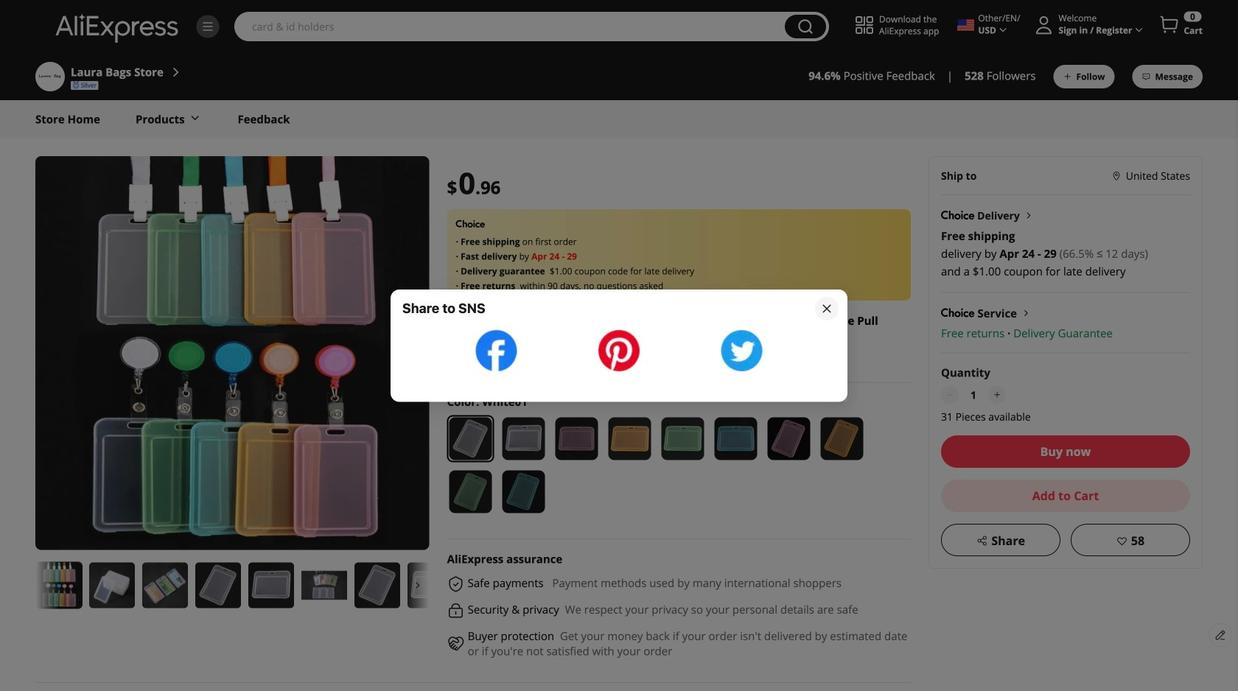 Task type: locate. For each thing, give the bounding box(es) containing it.
None text field
[[962, 386, 986, 404]]

card & id holders text field
[[245, 19, 778, 34]]

None button
[[785, 15, 826, 38]]

1sqid_b image
[[201, 20, 215, 33]]



Task type: vqa. For each thing, say whether or not it's contained in the screenshot.
EUR ( Euro )
no



